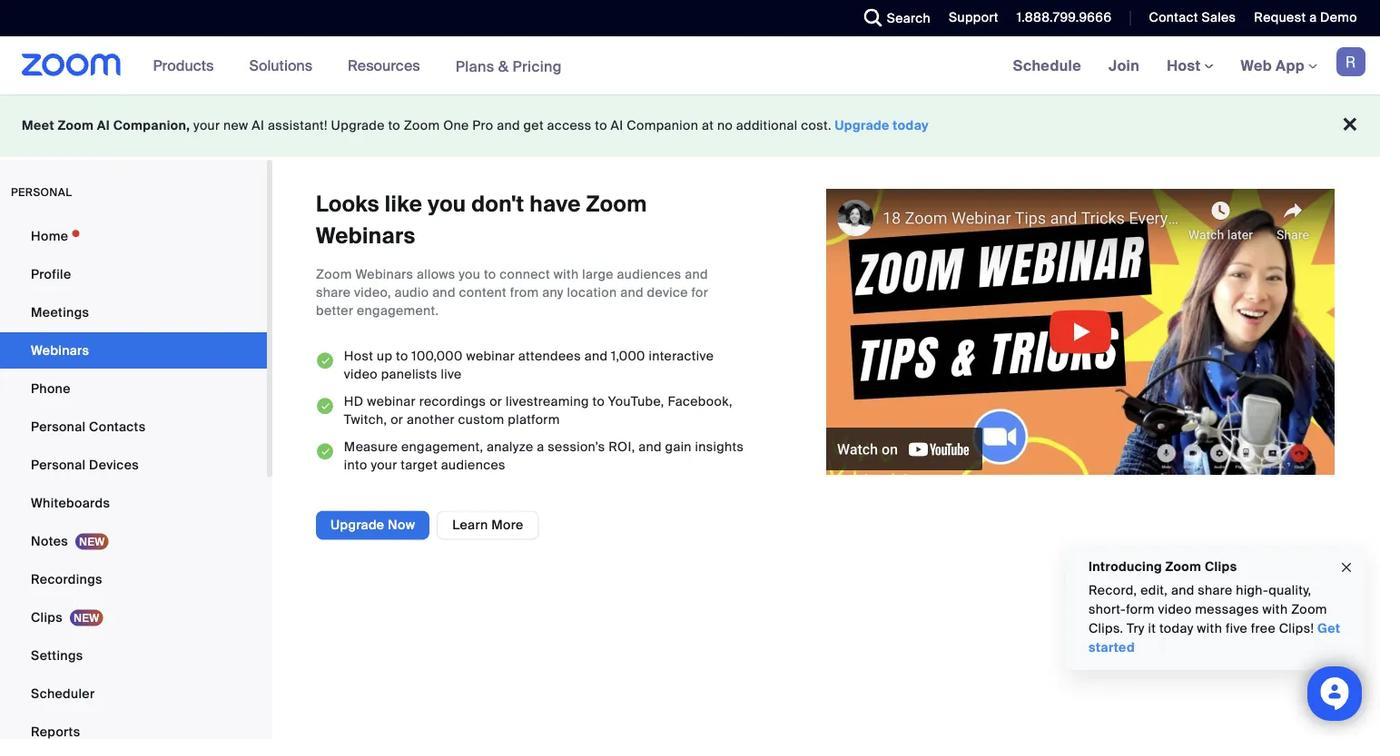 Task type: locate. For each thing, give the bounding box(es) containing it.
0 horizontal spatial video
[[344, 366, 378, 383]]

1 horizontal spatial host
[[1167, 56, 1205, 75]]

1 vertical spatial host
[[344, 348, 374, 365]]

2 vertical spatial with
[[1197, 620, 1223, 637]]

web app button
[[1241, 56, 1318, 75]]

1 vertical spatial webinar
[[367, 393, 416, 410]]

video down edit,
[[1159, 601, 1192, 618]]

support link
[[936, 0, 1004, 36], [949, 9, 999, 26]]

recordings
[[31, 571, 102, 588]]

share
[[316, 284, 351, 301], [1198, 582, 1233, 599]]

1 horizontal spatial webinar
[[466, 348, 515, 365]]

into
[[344, 457, 368, 474]]

personal
[[11, 185, 72, 199]]

to inside hd webinar recordings or livestreaming to youtube, facebook, twitch, or another custom platform
[[593, 393, 605, 410]]

get started link
[[1089, 620, 1341, 656]]

0 horizontal spatial audiences
[[441, 457, 506, 474]]

with
[[554, 266, 579, 283], [1263, 601, 1288, 618], [1197, 620, 1223, 637]]

audiences inside zoom webinars allows you to connect with large audiences and share video, audio and content from any location and device for better engagement.
[[617, 266, 682, 283]]

request a demo link
[[1241, 0, 1381, 36], [1255, 9, 1358, 26]]

0 horizontal spatial ai
[[97, 117, 110, 134]]

or right twitch,
[[391, 412, 403, 428]]

personal down phone
[[31, 418, 86, 435]]

1 vertical spatial video
[[1159, 601, 1192, 618]]

0 horizontal spatial today
[[893, 117, 929, 134]]

request a demo
[[1255, 9, 1358, 26]]

search
[[887, 10, 931, 26]]

1 horizontal spatial video
[[1159, 601, 1192, 618]]

and right edit,
[[1172, 582, 1195, 599]]

1 horizontal spatial share
[[1198, 582, 1233, 599]]

video up hd
[[344, 366, 378, 383]]

3 ai from the left
[[611, 117, 624, 134]]

banner containing products
[[0, 36, 1381, 96]]

1 vertical spatial audiences
[[441, 457, 506, 474]]

0 vertical spatial clips
[[1205, 558, 1238, 575]]

a inside measure engagement, analyze a session's roi, and gain insights into your target audiences
[[537, 439, 545, 456]]

0 horizontal spatial host
[[344, 348, 374, 365]]

0 vertical spatial you
[[428, 190, 466, 218]]

0 vertical spatial host
[[1167, 56, 1205, 75]]

audiences down engagement,
[[441, 457, 506, 474]]

2 personal from the top
[[31, 456, 86, 473]]

zoom right have
[[586, 190, 647, 218]]

clips up settings
[[31, 609, 63, 626]]

meet
[[22, 117, 54, 134]]

upgrade right cost. at top
[[835, 117, 890, 134]]

to up content
[[484, 266, 496, 283]]

and left 1,000
[[585, 348, 608, 365]]

ai left companion,
[[97, 117, 110, 134]]

clips
[[1205, 558, 1238, 575], [31, 609, 63, 626]]

engagement.
[[357, 303, 439, 319]]

your inside measure engagement, analyze a session's roi, and gain insights into your target audiences
[[371, 457, 398, 474]]

1 horizontal spatial with
[[1197, 620, 1223, 637]]

webinars up video,
[[356, 266, 414, 283]]

0 horizontal spatial webinar
[[367, 393, 416, 410]]

personal menu menu
[[0, 218, 267, 739]]

0 vertical spatial or
[[490, 393, 502, 410]]

webinars down meetings
[[31, 342, 89, 359]]

meet zoom ai companion, your new ai assistant! upgrade to zoom one pro and get access to ai companion at no additional cost. upgrade today
[[22, 117, 929, 134]]

with up any at the left top of page
[[554, 266, 579, 283]]

zoom up clips!
[[1292, 601, 1328, 618]]

plans & pricing link
[[456, 57, 562, 76], [456, 57, 562, 76]]

1 horizontal spatial today
[[1160, 620, 1194, 637]]

hd
[[344, 393, 364, 410]]

0 vertical spatial personal
[[31, 418, 86, 435]]

1 vertical spatial webinars
[[356, 266, 414, 283]]

to right up
[[396, 348, 408, 365]]

share inside record, edit, and share high-quality, short-form video messages with zoom clips. try it today with five free clips!
[[1198, 582, 1233, 599]]

personal devices
[[31, 456, 139, 473]]

host down contact sales
[[1167, 56, 1205, 75]]

personal inside personal contacts link
[[31, 418, 86, 435]]

your
[[194, 117, 220, 134], [371, 457, 398, 474]]

your down the measure
[[371, 457, 398, 474]]

and down allows
[[432, 284, 456, 301]]

learn more button
[[437, 511, 539, 540]]

webinars
[[316, 221, 416, 250], [356, 266, 414, 283], [31, 342, 89, 359]]

banner
[[0, 36, 1381, 96]]

your inside meet zoom ai companion, "footer"
[[194, 117, 220, 134]]

and left device
[[621, 284, 644, 301]]

0 vertical spatial your
[[194, 117, 220, 134]]

personal contacts
[[31, 418, 146, 435]]

1.888.799.9666 button up schedule link
[[1017, 9, 1112, 26]]

0 horizontal spatial share
[[316, 284, 351, 301]]

0 vertical spatial with
[[554, 266, 579, 283]]

plans
[[456, 57, 495, 76]]

0 vertical spatial a
[[1310, 9, 1317, 26]]

whiteboards link
[[0, 485, 267, 521]]

schedule
[[1013, 56, 1082, 75]]

with up free
[[1263, 601, 1288, 618]]

a
[[1310, 9, 1317, 26], [537, 439, 545, 456]]

audiences
[[617, 266, 682, 283], [441, 457, 506, 474]]

clips!
[[1280, 620, 1315, 637]]

and inside host up to 100,000 webinar attendees and 1,000 interactive video panelists live
[[585, 348, 608, 365]]

1 vertical spatial personal
[[31, 456, 86, 473]]

now
[[388, 517, 415, 534]]

2 horizontal spatial ai
[[611, 117, 624, 134]]

video,
[[354, 284, 391, 301]]

and inside record, edit, and share high-quality, short-form video messages with zoom clips. try it today with five free clips!
[[1172, 582, 1195, 599]]

1 vertical spatial a
[[537, 439, 545, 456]]

audiences up device
[[617, 266, 682, 283]]

1 vertical spatial clips
[[31, 609, 63, 626]]

upgrade left now
[[331, 517, 385, 534]]

get
[[524, 117, 544, 134]]

introducing zoom clips
[[1089, 558, 1238, 575]]

personal inside personal devices link
[[31, 456, 86, 473]]

0 horizontal spatial with
[[554, 266, 579, 283]]

host left up
[[344, 348, 374, 365]]

personal for personal devices
[[31, 456, 86, 473]]

to
[[388, 117, 401, 134], [595, 117, 608, 134], [484, 266, 496, 283], [396, 348, 408, 365], [593, 393, 605, 410]]

upgrade now button
[[316, 511, 430, 540]]

today
[[893, 117, 929, 134], [1160, 620, 1194, 637]]

0 vertical spatial audiences
[[617, 266, 682, 283]]

you
[[428, 190, 466, 218], [459, 266, 481, 283]]

zoom inside 'looks like you don't have zoom webinars'
[[586, 190, 647, 218]]

webinar right 100,000
[[466, 348, 515, 365]]

host inside host up to 100,000 webinar attendees and 1,000 interactive video panelists live
[[344, 348, 374, 365]]

webinar
[[466, 348, 515, 365], [367, 393, 416, 410]]

clips inside "personal menu" menu
[[31, 609, 63, 626]]

0 horizontal spatial a
[[537, 439, 545, 456]]

host for host up to 100,000 webinar attendees and 1,000 interactive video panelists live
[[344, 348, 374, 365]]

recordings
[[419, 393, 486, 410]]

0 vertical spatial share
[[316, 284, 351, 301]]

host inside meetings navigation
[[1167, 56, 1205, 75]]

get
[[1318, 620, 1341, 637]]

1 horizontal spatial ai
[[252, 117, 265, 134]]

0 vertical spatial video
[[344, 366, 378, 383]]

with inside zoom webinars allows you to connect with large audiences and share video, audio and content from any location and device for better engagement.
[[554, 266, 579, 283]]

phone
[[31, 380, 71, 397]]

zoom right meet in the left of the page
[[58, 117, 94, 134]]

0 vertical spatial webinars
[[316, 221, 416, 250]]

connect
[[500, 266, 550, 283]]

and inside meet zoom ai companion, "footer"
[[497, 117, 520, 134]]

pro
[[473, 117, 494, 134]]

1 horizontal spatial clips
[[1205, 558, 1238, 575]]

and left gain on the bottom
[[639, 439, 662, 456]]

0 horizontal spatial your
[[194, 117, 220, 134]]

1 vertical spatial your
[[371, 457, 398, 474]]

new
[[223, 117, 249, 134]]

0 horizontal spatial clips
[[31, 609, 63, 626]]

you inside zoom webinars allows you to connect with large audiences and share video, audio and content from any location and device for better engagement.
[[459, 266, 481, 283]]

another
[[407, 412, 455, 428]]

1 horizontal spatial your
[[371, 457, 398, 474]]

a left demo
[[1310, 9, 1317, 26]]

you up content
[[459, 266, 481, 283]]

to down 'resources' dropdown button
[[388, 117, 401, 134]]

to left youtube,
[[593, 393, 605, 410]]

or up custom
[[490, 393, 502, 410]]

ai right the new
[[252, 117, 265, 134]]

web app
[[1241, 56, 1305, 75]]

share up better
[[316, 284, 351, 301]]

zoom up better
[[316, 266, 352, 283]]

product information navigation
[[140, 36, 576, 96]]

1 vertical spatial today
[[1160, 620, 1194, 637]]

notes
[[31, 533, 68, 550]]

1 personal from the top
[[31, 418, 86, 435]]

contact
[[1149, 9, 1199, 26]]

and left the get at the top of the page
[[497, 117, 520, 134]]

1 horizontal spatial audiences
[[617, 266, 682, 283]]

products
[[153, 56, 214, 75]]

your left the new
[[194, 117, 220, 134]]

form
[[1126, 601, 1155, 618]]

pricing
[[513, 57, 562, 76]]

clips up high-
[[1205, 558, 1238, 575]]

share inside zoom webinars allows you to connect with large audiences and share video, audio and content from any location and device for better engagement.
[[316, 284, 351, 301]]

live
[[441, 366, 462, 383]]

plans & pricing
[[456, 57, 562, 76]]

you right like
[[428, 190, 466, 218]]

ai left 'companion'
[[611, 117, 624, 134]]

0 vertical spatial webinar
[[466, 348, 515, 365]]

share up messages
[[1198, 582, 1233, 599]]

it
[[1149, 620, 1156, 637]]

host
[[1167, 56, 1205, 75], [344, 348, 374, 365]]

1 vertical spatial or
[[391, 412, 403, 428]]

personal up whiteboards
[[31, 456, 86, 473]]

and up 'for'
[[685, 266, 708, 283]]

1 vertical spatial you
[[459, 266, 481, 283]]

webinars down looks
[[316, 221, 416, 250]]

a down the platform at the bottom left of page
[[537, 439, 545, 456]]

video inside record, edit, and share high-quality, short-form video messages with zoom clips. try it today with five free clips!
[[1159, 601, 1192, 618]]

1 vertical spatial with
[[1263, 601, 1288, 618]]

2 vertical spatial webinars
[[31, 342, 89, 359]]

0 vertical spatial today
[[893, 117, 929, 134]]

or
[[490, 393, 502, 410], [391, 412, 403, 428]]

0 horizontal spatial or
[[391, 412, 403, 428]]

contact sales link
[[1136, 0, 1241, 36], [1149, 9, 1237, 26]]

with down messages
[[1197, 620, 1223, 637]]

1 vertical spatial share
[[1198, 582, 1233, 599]]

zoom
[[58, 117, 94, 134], [404, 117, 440, 134], [586, 190, 647, 218], [316, 266, 352, 283], [1166, 558, 1202, 575], [1292, 601, 1328, 618]]

meetings navigation
[[1000, 36, 1381, 96]]

upgrade down product information navigation
[[331, 117, 385, 134]]

personal
[[31, 418, 86, 435], [31, 456, 86, 473]]

free
[[1252, 620, 1276, 637]]

record, edit, and share high-quality, short-form video messages with zoom clips. try it today with five free clips!
[[1089, 582, 1328, 637]]

webinar up twitch,
[[367, 393, 416, 410]]



Task type: describe. For each thing, give the bounding box(es) containing it.
measure engagement, analyze a session's roi, and gain insights into your target audiences
[[344, 439, 744, 474]]

profile picture image
[[1337, 47, 1366, 76]]

home
[[31, 228, 68, 244]]

short-
[[1089, 601, 1126, 618]]

upgrade now
[[331, 517, 415, 534]]

introducing
[[1089, 558, 1163, 575]]

one
[[443, 117, 469, 134]]

1 horizontal spatial or
[[490, 393, 502, 410]]

solutions button
[[249, 36, 321, 94]]

video inside host up to 100,000 webinar attendees and 1,000 interactive video panelists live
[[344, 366, 378, 383]]

custom
[[458, 412, 505, 428]]

insights
[[695, 439, 744, 456]]

contacts
[[89, 418, 146, 435]]

panelists
[[381, 366, 438, 383]]

&
[[498, 57, 509, 76]]

host up to 100,000 webinar attendees and 1,000 interactive video panelists live
[[344, 348, 714, 383]]

meet zoom ai companion, footer
[[0, 94, 1381, 157]]

looks like you don't have zoom webinars
[[316, 190, 647, 250]]

like
[[385, 190, 423, 218]]

allows
[[417, 266, 456, 283]]

search button
[[851, 0, 936, 36]]

don't
[[472, 190, 524, 218]]

1 ai from the left
[[97, 117, 110, 134]]

zoom inside record, edit, and share high-quality, short-form video messages with zoom clips. try it today with five free clips!
[[1292, 601, 1328, 618]]

target
[[401, 457, 438, 474]]

zoom left one
[[404, 117, 440, 134]]

and inside measure engagement, analyze a session's roi, and gain insights into your target audiences
[[639, 439, 662, 456]]

to right access
[[595, 117, 608, 134]]

looks
[[316, 190, 380, 218]]

livestreaming
[[506, 393, 589, 410]]

request
[[1255, 9, 1307, 26]]

attendees
[[519, 348, 581, 365]]

learn more
[[453, 517, 524, 534]]

get started
[[1089, 620, 1341, 656]]

more
[[492, 517, 524, 534]]

profile link
[[0, 256, 267, 292]]

learn
[[453, 517, 488, 534]]

close image
[[1340, 558, 1354, 578]]

sales
[[1202, 9, 1237, 26]]

host for host
[[1167, 56, 1205, 75]]

notes link
[[0, 523, 267, 560]]

products button
[[153, 36, 222, 94]]

personal for personal contacts
[[31, 418, 86, 435]]

personal contacts link
[[0, 409, 267, 445]]

large
[[583, 266, 614, 283]]

1 horizontal spatial a
[[1310, 9, 1317, 26]]

2 ai from the left
[[252, 117, 265, 134]]

access
[[547, 117, 592, 134]]

high-
[[1237, 582, 1269, 599]]

webinar inside hd webinar recordings or livestreaming to youtube, facebook, twitch, or another custom platform
[[367, 393, 416, 410]]

1.888.799.9666 button up schedule
[[1004, 0, 1117, 36]]

support
[[949, 9, 999, 26]]

zoom logo image
[[22, 54, 121, 76]]

today inside meet zoom ai companion, "footer"
[[893, 117, 929, 134]]

join
[[1109, 56, 1140, 75]]

record,
[[1089, 582, 1138, 599]]

webinars inside 'looks like you don't have zoom webinars'
[[316, 221, 416, 250]]

you inside 'looks like you don't have zoom webinars'
[[428, 190, 466, 218]]

better
[[316, 303, 354, 319]]

settings link
[[0, 638, 267, 674]]

resources button
[[348, 36, 428, 94]]

session's
[[548, 439, 605, 456]]

gain
[[665, 439, 692, 456]]

scheduler link
[[0, 676, 267, 712]]

cost.
[[801, 117, 832, 134]]

youtube,
[[608, 393, 665, 410]]

recordings link
[[0, 561, 267, 598]]

at
[[702, 117, 714, 134]]

quality,
[[1269, 582, 1312, 599]]

upgrade inside upgrade now button
[[331, 517, 385, 534]]

whiteboards
[[31, 495, 110, 511]]

have
[[530, 190, 581, 218]]

webinars inside "personal menu" menu
[[31, 342, 89, 359]]

clips.
[[1089, 620, 1124, 637]]

hd webinar recordings or livestreaming to youtube, facebook, twitch, or another custom platform
[[344, 393, 733, 428]]

profile
[[31, 266, 71, 282]]

webinars inside zoom webinars allows you to connect with large audiences and share video, audio and content from any location and device for better engagement.
[[356, 266, 414, 283]]

measure
[[344, 439, 398, 456]]

2 horizontal spatial with
[[1263, 601, 1288, 618]]

audiences inside measure engagement, analyze a session's roi, and gain insights into your target audiences
[[441, 457, 506, 474]]

1,000
[[611, 348, 646, 365]]

host button
[[1167, 56, 1214, 75]]

web
[[1241, 56, 1273, 75]]

started
[[1089, 639, 1135, 656]]

webinars link
[[0, 332, 267, 369]]

companion,
[[113, 117, 190, 134]]

analyze
[[487, 439, 534, 456]]

twitch,
[[344, 412, 387, 428]]

no
[[717, 117, 733, 134]]

zoom inside zoom webinars allows you to connect with large audiences and share video, audio and content from any location and device for better engagement.
[[316, 266, 352, 283]]

try
[[1127, 620, 1145, 637]]

roi,
[[609, 439, 635, 456]]

zoom up edit,
[[1166, 558, 1202, 575]]

resources
[[348, 56, 420, 75]]

meetings link
[[0, 294, 267, 331]]

today inside record, edit, and share high-quality, short-form video messages with zoom clips. try it today with five free clips!
[[1160, 620, 1194, 637]]

to inside zoom webinars allows you to connect with large audiences and share video, audio and content from any location and device for better engagement.
[[484, 266, 496, 283]]

contact sales
[[1149, 9, 1237, 26]]

scheduler
[[31, 685, 95, 702]]

edit,
[[1141, 582, 1168, 599]]

facebook,
[[668, 393, 733, 410]]

assistant!
[[268, 117, 328, 134]]

to inside host up to 100,000 webinar attendees and 1,000 interactive video panelists live
[[396, 348, 408, 365]]

device
[[647, 284, 688, 301]]

clips link
[[0, 599, 267, 636]]

app
[[1276, 56, 1305, 75]]

from
[[510, 284, 539, 301]]

platform
[[508, 412, 560, 428]]

interactive
[[649, 348, 714, 365]]

join link
[[1096, 36, 1154, 94]]

personal devices link
[[0, 447, 267, 483]]

demo
[[1321, 9, 1358, 26]]

audio
[[395, 284, 429, 301]]

webinar inside host up to 100,000 webinar attendees and 1,000 interactive video panelists live
[[466, 348, 515, 365]]



Task type: vqa. For each thing, say whether or not it's contained in the screenshot.
'from'
yes



